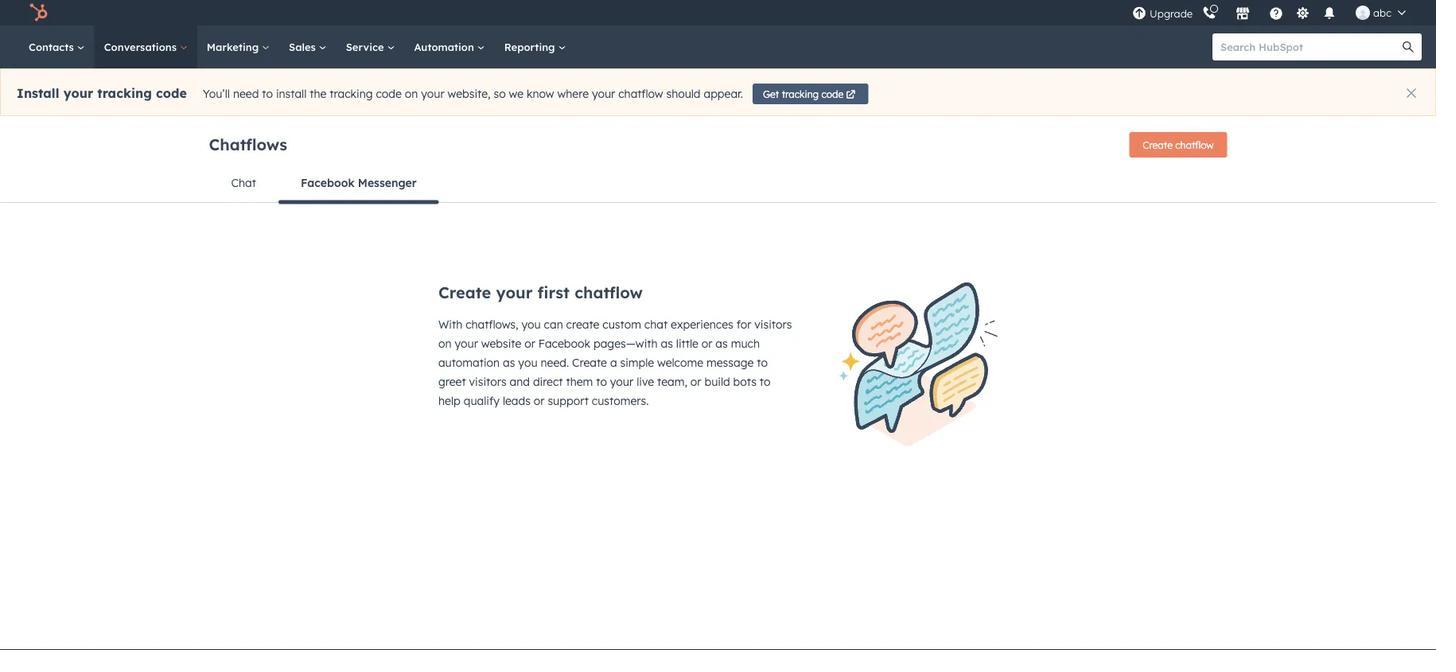 Task type: vqa. For each thing, say whether or not it's contained in the screenshot.
Account Setup
no



Task type: describe. For each thing, give the bounding box(es) containing it.
calling icon button
[[1196, 2, 1224, 23]]

notifications image
[[1323, 7, 1337, 21]]

where
[[558, 87, 589, 101]]

marketing link
[[197, 25, 279, 68]]

website,
[[448, 87, 491, 101]]

facebook messenger button
[[279, 164, 439, 204]]

marketplaces image
[[1236, 7, 1251, 21]]

greet
[[439, 375, 466, 389]]

get tracking code
[[763, 88, 844, 100]]

qualify
[[464, 394, 500, 408]]

gary orlando image
[[1356, 6, 1371, 20]]

your up customers.
[[610, 375, 634, 389]]

1 vertical spatial you
[[518, 356, 538, 370]]

or down direct
[[534, 394, 545, 408]]

2 horizontal spatial tracking
[[782, 88, 819, 100]]

Search HubSpot search field
[[1213, 33, 1408, 60]]

sales
[[289, 40, 319, 53]]

or down experiences
[[702, 337, 713, 351]]

install your tracking code
[[17, 85, 187, 101]]

create chatflow
[[1143, 139, 1214, 151]]

0 horizontal spatial code
[[156, 85, 187, 101]]

build
[[705, 375, 730, 389]]

1 vertical spatial visitors
[[469, 375, 507, 389]]

create
[[566, 318, 600, 332]]

help image
[[1270, 7, 1284, 21]]

we
[[509, 87, 524, 101]]

conversations link
[[94, 25, 197, 68]]

chatflows
[[209, 134, 287, 154]]

hubspot image
[[29, 3, 48, 22]]

and
[[510, 375, 530, 389]]

to down much at the right bottom of page
[[757, 356, 768, 370]]

abc button
[[1347, 0, 1416, 25]]

leads
[[503, 394, 531, 408]]

facebook messenger
[[301, 176, 417, 190]]

can
[[544, 318, 563, 332]]

know
[[527, 87, 554, 101]]

marketing
[[207, 40, 262, 53]]

chatflows banner
[[209, 127, 1228, 164]]

direct
[[533, 375, 563, 389]]

get tracking code link
[[753, 84, 869, 104]]

much
[[731, 337, 760, 351]]

0 vertical spatial visitors
[[755, 318, 792, 332]]

conversations
[[104, 40, 180, 53]]

need.
[[541, 356, 569, 370]]

facebook inside with chatflows, you can create custom chat experiences for visitors on your website or facebook pages—with as little or as much automation as you need. create a simple welcome message to greet visitors and direct them to your live team, or build bots to help qualify leads or support customers.
[[539, 337, 591, 351]]

welcome
[[658, 356, 704, 370]]

chatflows,
[[466, 318, 519, 332]]

you'll
[[203, 87, 230, 101]]

install
[[17, 85, 59, 101]]

website
[[481, 337, 522, 351]]

support
[[548, 394, 589, 408]]

close image
[[1407, 88, 1417, 98]]

notifications button
[[1317, 0, 1344, 25]]

reporting link
[[495, 25, 576, 68]]

search button
[[1395, 33, 1423, 60]]

reporting
[[504, 40, 558, 53]]

search image
[[1403, 41, 1415, 53]]

them
[[566, 375, 593, 389]]

help
[[439, 394, 461, 408]]

chat
[[231, 176, 256, 190]]

your left website, at top
[[421, 87, 445, 101]]

a
[[610, 356, 617, 370]]

little
[[676, 337, 699, 351]]

or right website
[[525, 337, 536, 351]]

service link
[[336, 25, 405, 68]]

chat button
[[209, 164, 279, 202]]

service
[[346, 40, 387, 53]]

automation link
[[405, 25, 495, 68]]



Task type: locate. For each thing, give the bounding box(es) containing it.
chatflow inside button
[[1176, 139, 1214, 151]]

2 horizontal spatial create
[[1143, 139, 1173, 151]]

navigation containing chat
[[209, 164, 1228, 204]]

install
[[276, 87, 307, 101]]

customers.
[[592, 394, 649, 408]]

for
[[737, 318, 752, 332]]

team,
[[658, 375, 688, 389]]

navigation
[[209, 164, 1228, 204]]

create
[[1143, 139, 1173, 151], [439, 283, 491, 302], [572, 356, 607, 370]]

2 vertical spatial create
[[572, 356, 607, 370]]

with
[[439, 318, 463, 332]]

on inside with chatflows, you can create custom chat experiences for visitors on your website or facebook pages—with as little or as much automation as you need. create a simple welcome message to greet visitors and direct them to your live team, or build bots to help qualify leads or support customers.
[[439, 337, 452, 351]]

pages—with
[[594, 337, 658, 351]]

tracking right get
[[782, 88, 819, 100]]

you left can
[[522, 318, 541, 332]]

to inside install your tracking code alert
[[262, 87, 273, 101]]

get
[[763, 88, 780, 100]]

2 vertical spatial chatflow
[[575, 283, 643, 302]]

the
[[310, 87, 327, 101]]

to right need
[[262, 87, 273, 101]]

should
[[667, 87, 701, 101]]

create for create your first chatflow
[[439, 283, 491, 302]]

with chatflows, you can create custom chat experiences for visitors on your website or facebook pages—with as little or as much automation as you need. create a simple welcome message to greet visitors and direct them to your live team, or build bots to help qualify leads or support customers.
[[439, 318, 792, 408]]

you
[[522, 318, 541, 332], [518, 356, 538, 370]]

1 vertical spatial chatflow
[[1176, 139, 1214, 151]]

chat
[[645, 318, 668, 332]]

message
[[707, 356, 754, 370]]

to right them at left bottom
[[596, 375, 607, 389]]

1 vertical spatial on
[[439, 337, 452, 351]]

0 horizontal spatial visitors
[[469, 375, 507, 389]]

settings link
[[1294, 4, 1313, 21]]

0 vertical spatial you
[[522, 318, 541, 332]]

settings image
[[1296, 7, 1311, 21]]

on inside install your tracking code alert
[[405, 87, 418, 101]]

facebook inside button
[[301, 176, 355, 190]]

to right bots
[[760, 375, 771, 389]]

your up chatflows,
[[496, 283, 533, 302]]

create chatflow button
[[1130, 132, 1228, 158]]

to
[[262, 87, 273, 101], [757, 356, 768, 370], [596, 375, 607, 389], [760, 375, 771, 389]]

create inside with chatflows, you can create custom chat experiences for visitors on your website or facebook pages—with as little or as much automation as you need. create a simple welcome message to greet visitors and direct them to your live team, or build bots to help qualify leads or support customers.
[[572, 356, 607, 370]]

install your tracking code alert
[[0, 68, 1437, 116]]

0 horizontal spatial on
[[405, 87, 418, 101]]

automation
[[439, 356, 500, 370]]

messenger
[[358, 176, 417, 190]]

chatflow inside install your tracking code alert
[[619, 87, 664, 101]]

your right where
[[592, 87, 616, 101]]

live
[[637, 375, 654, 389]]

help button
[[1263, 0, 1290, 25]]

automation
[[414, 40, 477, 53]]

0 vertical spatial chatflow
[[619, 87, 664, 101]]

0 horizontal spatial facebook
[[301, 176, 355, 190]]

code right get
[[822, 88, 844, 100]]

0 vertical spatial create
[[1143, 139, 1173, 151]]

contacts link
[[19, 25, 94, 68]]

tracking
[[97, 85, 152, 101], [330, 87, 373, 101], [782, 88, 819, 100]]

you'll need to install the tracking code on your website, so we know where your chatflow should appear.
[[203, 87, 743, 101]]

first
[[538, 283, 570, 302]]

tracking right the the
[[330, 87, 373, 101]]

menu
[[1131, 0, 1418, 25]]

simple
[[621, 356, 654, 370]]

sales link
[[279, 25, 336, 68]]

tracking down conversations
[[97, 85, 152, 101]]

visitors
[[755, 318, 792, 332], [469, 375, 507, 389]]

experiences
[[671, 318, 734, 332]]

bots
[[734, 375, 757, 389]]

create inside 'create chatflow' button
[[1143, 139, 1173, 151]]

abc
[[1374, 6, 1392, 19]]

2 horizontal spatial as
[[716, 337, 728, 351]]

menu containing abc
[[1131, 0, 1418, 25]]

create for create chatflow
[[1143, 139, 1173, 151]]

create your first chatflow
[[439, 283, 643, 302]]

1 horizontal spatial code
[[376, 87, 402, 101]]

1 horizontal spatial tracking
[[330, 87, 373, 101]]

code down "service" link
[[376, 87, 402, 101]]

as left little
[[661, 337, 673, 351]]

code
[[156, 85, 187, 101], [376, 87, 402, 101], [822, 88, 844, 100]]

hubspot link
[[19, 3, 60, 22]]

appear.
[[704, 87, 743, 101]]

0 horizontal spatial as
[[503, 356, 515, 370]]

upgrade image
[[1133, 7, 1147, 21]]

0 vertical spatial facebook
[[301, 176, 355, 190]]

1 horizontal spatial visitors
[[755, 318, 792, 332]]

marketplaces button
[[1227, 0, 1260, 25]]

visitors right 'for'
[[755, 318, 792, 332]]

contacts
[[29, 40, 77, 53]]

as
[[661, 337, 673, 351], [716, 337, 728, 351], [503, 356, 515, 370]]

you up and
[[518, 356, 538, 370]]

0 horizontal spatial create
[[439, 283, 491, 302]]

on
[[405, 87, 418, 101], [439, 337, 452, 351]]

facebook left the messenger
[[301, 176, 355, 190]]

your up automation
[[455, 337, 478, 351]]

on left website, at top
[[405, 87, 418, 101]]

your
[[63, 85, 93, 101], [421, 87, 445, 101], [592, 87, 616, 101], [496, 283, 533, 302], [455, 337, 478, 351], [610, 375, 634, 389]]

calling icon image
[[1203, 6, 1217, 20]]

as up the message
[[716, 337, 728, 351]]

1 vertical spatial facebook
[[539, 337, 591, 351]]

1 horizontal spatial as
[[661, 337, 673, 351]]

1 horizontal spatial create
[[572, 356, 607, 370]]

0 vertical spatial on
[[405, 87, 418, 101]]

0 horizontal spatial tracking
[[97, 85, 152, 101]]

chatflow
[[619, 87, 664, 101], [1176, 139, 1214, 151], [575, 283, 643, 302]]

upgrade
[[1150, 7, 1193, 20]]

as down website
[[503, 356, 515, 370]]

or left build
[[691, 375, 702, 389]]

on down with at the left of page
[[439, 337, 452, 351]]

facebook up the need.
[[539, 337, 591, 351]]

1 horizontal spatial facebook
[[539, 337, 591, 351]]

1 vertical spatial create
[[439, 283, 491, 302]]

so
[[494, 87, 506, 101]]

or
[[525, 337, 536, 351], [702, 337, 713, 351], [691, 375, 702, 389], [534, 394, 545, 408]]

facebook
[[301, 176, 355, 190], [539, 337, 591, 351]]

1 horizontal spatial on
[[439, 337, 452, 351]]

custom
[[603, 318, 642, 332]]

2 horizontal spatial code
[[822, 88, 844, 100]]

your right install at the top left
[[63, 85, 93, 101]]

need
[[233, 87, 259, 101]]

visitors up the qualify
[[469, 375, 507, 389]]

code left you'll
[[156, 85, 187, 101]]



